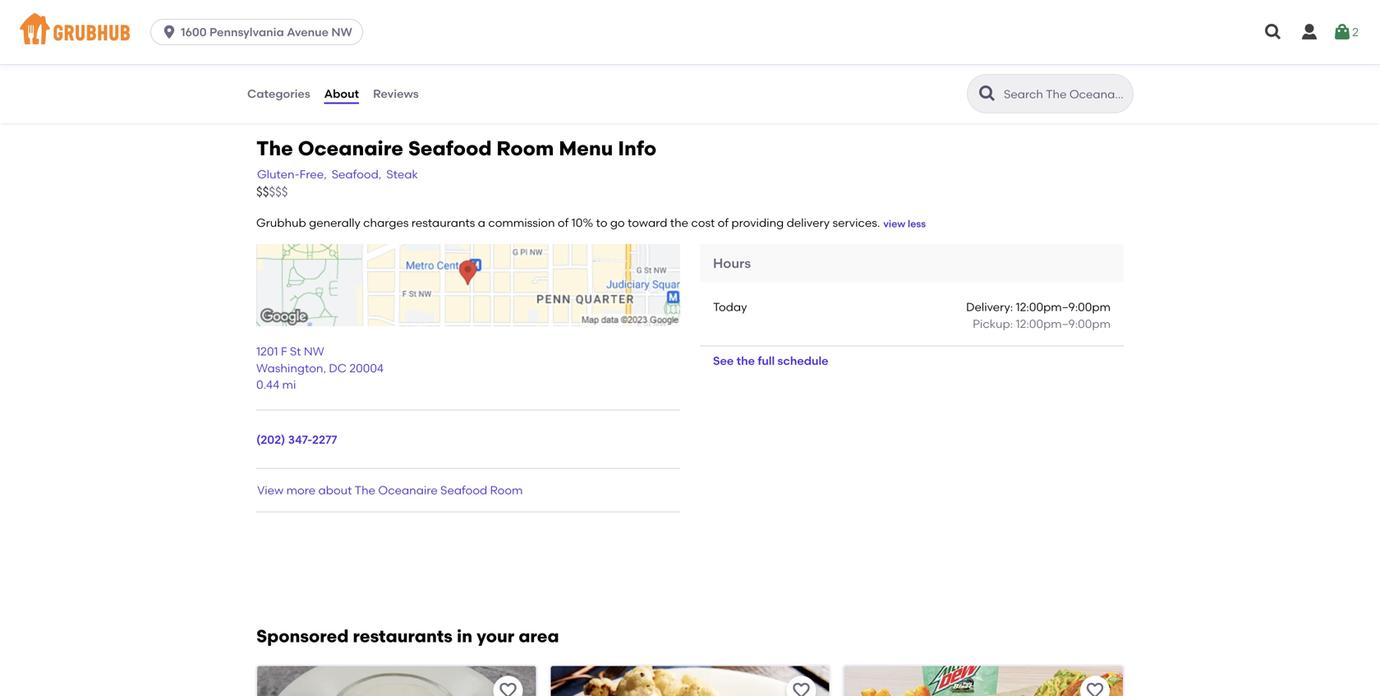 Task type: describe. For each thing, give the bounding box(es) containing it.
$$
[[256, 185, 269, 199]]

see the full schedule button
[[700, 346, 842, 376]]

gluten-free, seafood, steak
[[257, 167, 418, 181]]

1600
[[181, 25, 207, 39]]

avenue
[[287, 25, 329, 39]]

save this restaurant image
[[498, 681, 518, 696]]

menu
[[559, 137, 613, 160]]

pennsylvania
[[210, 25, 284, 39]]

gluten-
[[257, 167, 300, 181]]

less
[[908, 218, 926, 229]]

pickup: 12:00pm–9:00pm
[[973, 317, 1111, 331]]

delivery: 12:00pm–9:00pm
[[967, 300, 1111, 314]]

charges
[[363, 216, 409, 230]]

more
[[286, 483, 316, 497]]

generally
[[309, 216, 361, 230]]

save this restaurant button for 'taco bell logo'
[[1081, 676, 1110, 696]]

view
[[884, 218, 906, 229]]

commission
[[488, 216, 555, 230]]

sponsored restaurants in your area
[[256, 626, 559, 647]]

0 vertical spatial the
[[256, 137, 293, 160]]

1 vertical spatial the
[[355, 483, 376, 497]]

sponsored
[[256, 626, 349, 647]]

reviews button
[[372, 64, 420, 123]]

svg image for 2
[[1333, 22, 1353, 42]]

to
[[596, 216, 608, 230]]

1600 pennsylvania avenue nw button
[[150, 19, 370, 45]]

go
[[610, 216, 625, 230]]

1 vertical spatial restaurants
[[353, 626, 453, 647]]

search icon image
[[978, 84, 998, 104]]

steak
[[387, 167, 418, 181]]

,
[[323, 361, 326, 375]]

the oceanaire seafood room menu info
[[256, 137, 657, 160]]

dc
[[329, 361, 347, 375]]

f
[[281, 344, 287, 358]]

grubhub generally charges restaurants a commission of 10% to go toward the cost of providing delivery services. view less
[[256, 216, 926, 230]]

2277
[[312, 433, 337, 447]]

1600 pennsylvania avenue nw
[[181, 25, 352, 39]]

reviews
[[373, 87, 419, 101]]

your
[[477, 626, 515, 647]]

347-
[[288, 433, 312, 447]]

taco bell logo image
[[845, 666, 1123, 696]]

0 vertical spatial seafood
[[408, 137, 492, 160]]

save this restaurant image for mccormick & schmick's seafood & steaks logo on the bottom of the page save this restaurant button
[[792, 681, 812, 696]]

schedule
[[778, 354, 829, 368]]

1 of from the left
[[558, 216, 569, 230]]

area
[[519, 626, 559, 647]]

1 vertical spatial oceanaire
[[378, 483, 438, 497]]

about
[[324, 87, 359, 101]]

seafood, button
[[331, 165, 382, 183]]

cost
[[691, 216, 715, 230]]

1 vertical spatial room
[[490, 483, 523, 497]]

toward
[[628, 216, 668, 230]]

main navigation navigation
[[0, 0, 1381, 64]]

gluten-free, button
[[256, 165, 328, 183]]

12:00pm–9:00pm for pickup: 12:00pm–9:00pm
[[1016, 317, 1111, 331]]

steak button
[[386, 165, 419, 183]]

about
[[318, 483, 352, 497]]

del frisco's double eagle steakhouse logo image
[[257, 666, 536, 696]]

view more about the oceanaire seafood room
[[257, 483, 523, 497]]



Task type: locate. For each thing, give the bounding box(es) containing it.
see the full schedule
[[713, 354, 829, 368]]

nw right "avenue"
[[331, 25, 352, 39]]

delivery
[[787, 216, 830, 230]]

mccormick & schmick's seafood & steaks logo image
[[551, 666, 830, 696]]

svg image for 1600 pennsylvania avenue nw
[[161, 24, 178, 40]]

0 vertical spatial nw
[[331, 25, 352, 39]]

$$$$$
[[256, 185, 288, 199]]

providing
[[732, 216, 784, 230]]

2 of from the left
[[718, 216, 729, 230]]

0 vertical spatial 12:00pm–9:00pm
[[1016, 300, 1111, 314]]

0 horizontal spatial save this restaurant button
[[493, 676, 523, 696]]

(202) 347-2277
[[256, 433, 337, 447]]

washington
[[256, 361, 323, 375]]

1 horizontal spatial the
[[355, 483, 376, 497]]

0 vertical spatial room
[[497, 137, 554, 160]]

the left cost
[[670, 216, 689, 230]]

of
[[558, 216, 569, 230], [718, 216, 729, 230]]

1 save this restaurant image from the left
[[792, 681, 812, 696]]

mi
[[282, 378, 296, 392]]

the right about
[[355, 483, 376, 497]]

svg image right svg image
[[1333, 22, 1353, 42]]

1201 f st nw washington , dc 20004 0.44 mi
[[256, 344, 384, 392]]

of left 10%
[[558, 216, 569, 230]]

info
[[618, 137, 657, 160]]

save this restaurant button
[[493, 676, 523, 696], [787, 676, 817, 696], [1081, 676, 1110, 696]]

categories
[[247, 87, 310, 101]]

pickup:
[[973, 317, 1013, 331]]

today
[[713, 300, 747, 314]]

12:00pm–9:00pm up "pickup: 12:00pm–9:00pm"
[[1016, 300, 1111, 314]]

nw for st
[[304, 344, 324, 358]]

2 button
[[1333, 17, 1359, 47]]

2 save this restaurant button from the left
[[787, 676, 817, 696]]

restaurants left a
[[412, 216, 475, 230]]

1 horizontal spatial svg image
[[1300, 22, 1320, 42]]

1 save this restaurant button from the left
[[493, 676, 523, 696]]

1 vertical spatial nw
[[304, 344, 324, 358]]

0 vertical spatial restaurants
[[412, 216, 475, 230]]

(202) 347-2277 button
[[256, 432, 337, 448]]

nw for avenue
[[331, 25, 352, 39]]

12:00pm–9:00pm
[[1016, 300, 1111, 314], [1016, 317, 1111, 331]]

(202)
[[256, 433, 285, 447]]

view
[[257, 483, 284, 497]]

grubhub
[[256, 216, 306, 230]]

a
[[478, 216, 486, 230]]

12:00pm–9:00pm for delivery: 12:00pm–9:00pm
[[1016, 300, 1111, 314]]

0 horizontal spatial svg image
[[161, 24, 178, 40]]

save this restaurant button for mccormick & schmick's seafood & steaks logo on the bottom of the page
[[787, 676, 817, 696]]

of right cost
[[718, 216, 729, 230]]

nw inside 1201 f st nw washington , dc 20004 0.44 mi
[[304, 344, 324, 358]]

1 horizontal spatial the
[[737, 354, 755, 368]]

12:00pm–9:00pm down delivery: 12:00pm–9:00pm
[[1016, 317, 1111, 331]]

1201
[[256, 344, 278, 358]]

0 vertical spatial the
[[670, 216, 689, 230]]

svg image inside the 2 button
[[1333, 22, 1353, 42]]

1 horizontal spatial save this restaurant image
[[1086, 681, 1105, 696]]

3 save this restaurant button from the left
[[1081, 676, 1110, 696]]

in
[[457, 626, 473, 647]]

st
[[290, 344, 301, 358]]

oceanaire up seafood,
[[298, 137, 403, 160]]

room
[[497, 137, 554, 160], [490, 483, 523, 497]]

0 horizontal spatial nw
[[304, 344, 324, 358]]

1 vertical spatial 12:00pm–9:00pm
[[1016, 317, 1111, 331]]

nw
[[331, 25, 352, 39], [304, 344, 324, 358]]

0 vertical spatial oceanaire
[[298, 137, 403, 160]]

seafood,
[[332, 167, 382, 181]]

1 horizontal spatial nw
[[331, 25, 352, 39]]

svg image left the 2 button
[[1300, 22, 1320, 42]]

20004
[[350, 361, 384, 375]]

full
[[758, 354, 775, 368]]

svg image
[[1300, 22, 1320, 42], [1333, 22, 1353, 42], [161, 24, 178, 40]]

2
[[1353, 25, 1359, 39]]

1 horizontal spatial save this restaurant button
[[787, 676, 817, 696]]

the left full
[[737, 354, 755, 368]]

save this restaurant button for del frisco's double eagle steakhouse logo at the left of page
[[493, 676, 523, 696]]

the
[[670, 216, 689, 230], [737, 354, 755, 368]]

nw inside button
[[331, 25, 352, 39]]

the inside button
[[737, 354, 755, 368]]

restaurants up del frisco's double eagle steakhouse logo at the left of page
[[353, 626, 453, 647]]

hours
[[713, 255, 751, 271]]

0 horizontal spatial the
[[670, 216, 689, 230]]

1 12:00pm–9:00pm from the top
[[1016, 300, 1111, 314]]

2 save this restaurant image from the left
[[1086, 681, 1105, 696]]

0 horizontal spatial of
[[558, 216, 569, 230]]

0 horizontal spatial the
[[256, 137, 293, 160]]

the
[[256, 137, 293, 160], [355, 483, 376, 497]]

save this restaurant image for save this restaurant button for 'taco bell logo'
[[1086, 681, 1105, 696]]

see
[[713, 354, 734, 368]]

svg image
[[1264, 22, 1284, 42]]

save this restaurant image
[[792, 681, 812, 696], [1086, 681, 1105, 696]]

the up gluten- in the left top of the page
[[256, 137, 293, 160]]

0.44
[[256, 378, 280, 392]]

2 12:00pm–9:00pm from the top
[[1016, 317, 1111, 331]]

0 horizontal spatial save this restaurant image
[[792, 681, 812, 696]]

restaurants
[[412, 216, 475, 230], [353, 626, 453, 647]]

svg image inside 1600 pennsylvania avenue nw button
[[161, 24, 178, 40]]

1 vertical spatial the
[[737, 354, 755, 368]]

nw right st
[[304, 344, 324, 358]]

view less button
[[884, 217, 926, 231]]

about button
[[324, 64, 360, 123]]

delivery:
[[967, 300, 1013, 314]]

2 horizontal spatial save this restaurant button
[[1081, 676, 1110, 696]]

oceanaire
[[298, 137, 403, 160], [378, 483, 438, 497]]

services.
[[833, 216, 880, 230]]

seafood
[[408, 137, 492, 160], [441, 483, 488, 497]]

categories button
[[247, 64, 311, 123]]

2 horizontal spatial svg image
[[1333, 22, 1353, 42]]

1 horizontal spatial of
[[718, 216, 729, 230]]

1 vertical spatial seafood
[[441, 483, 488, 497]]

free,
[[300, 167, 327, 181]]

10%
[[572, 216, 593, 230]]

svg image left 1600
[[161, 24, 178, 40]]

oceanaire right about
[[378, 483, 438, 497]]

Search The Oceanaire Seafood Room search field
[[1003, 86, 1128, 102]]



Task type: vqa. For each thing, say whether or not it's contained in the screenshot.
right "Sandwiches"
no



